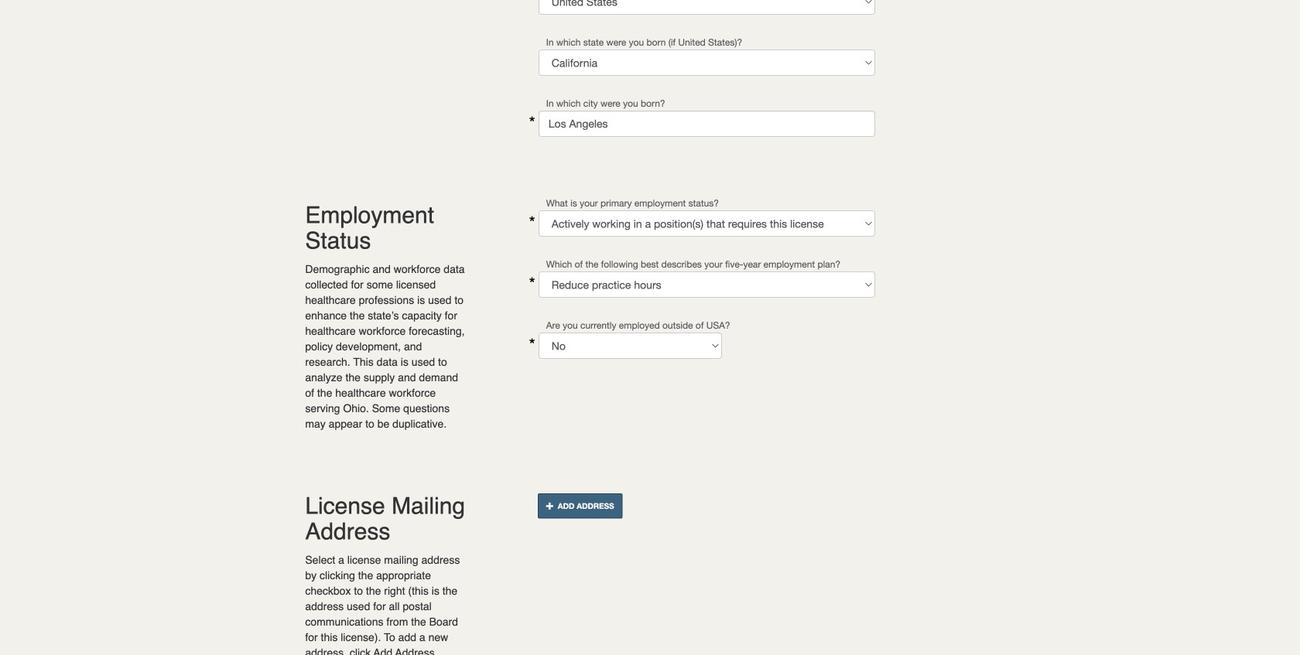 Task type: vqa. For each thing, say whether or not it's contained in the screenshot.
TEXT FIELD
yes



Task type: locate. For each thing, give the bounding box(es) containing it.
plus image
[[546, 502, 558, 510]]

None text field
[[538, 111, 875, 137]]



